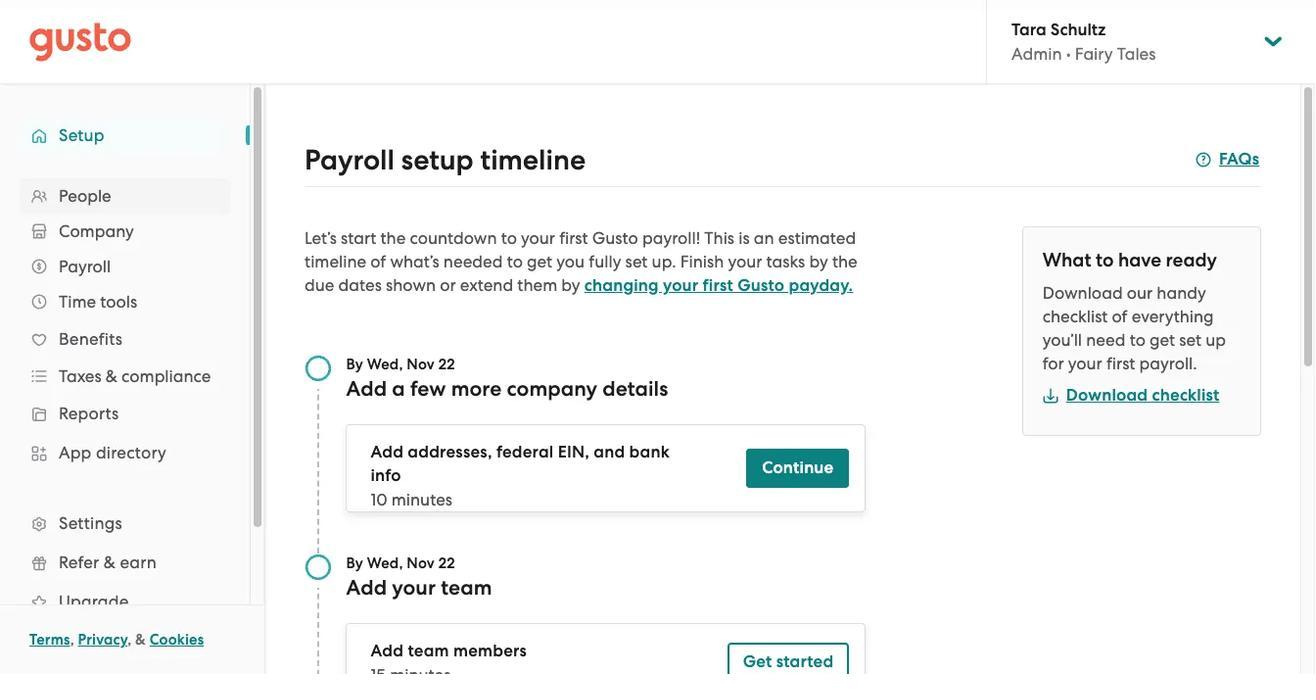 Task type: locate. For each thing, give the bounding box(es) containing it.
payroll for payroll
[[59, 257, 111, 276]]

0 vertical spatial team
[[441, 575, 492, 601]]

tales
[[1118, 44, 1157, 64]]

wed, up a
[[367, 356, 403, 373]]

your
[[521, 228, 556, 248], [729, 252, 763, 271], [663, 275, 699, 296], [1069, 354, 1103, 373], [392, 575, 436, 601]]

nov for a
[[407, 356, 435, 373]]

to
[[501, 228, 517, 248], [1096, 249, 1114, 271], [507, 252, 523, 271], [1130, 330, 1146, 350]]

1 wed, from the top
[[367, 356, 403, 373]]

of up "dates"
[[371, 252, 386, 271]]

minutes
[[392, 490, 453, 510]]

add team members
[[371, 641, 527, 661]]

add left a
[[346, 376, 387, 402]]

first down need
[[1107, 354, 1136, 373]]

payroll for payroll setup timeline
[[305, 143, 395, 177]]

0 horizontal spatial ,
[[70, 631, 74, 649]]

2 by from the top
[[346, 555, 363, 572]]

bank
[[630, 442, 670, 462]]

terms , privacy , & cookies
[[29, 631, 204, 649]]

1 horizontal spatial first
[[703, 275, 734, 296]]

add inside the add addresses, federal ein, and bank info 10 minutes
[[371, 442, 404, 462]]

1 vertical spatial gusto
[[738, 275, 785, 296]]

wed, for your
[[367, 555, 403, 572]]

0 vertical spatial by
[[810, 252, 829, 271]]

refer & earn link
[[20, 545, 230, 580]]

1 22 from the top
[[439, 356, 455, 373]]

0 horizontal spatial payroll
[[59, 257, 111, 276]]

by inside by wed, nov 22 add a few more company details
[[346, 356, 363, 373]]

changing your first gusto payday. button
[[585, 274, 854, 298]]

have
[[1119, 249, 1162, 271]]

terms link
[[29, 631, 70, 649]]

0 horizontal spatial set
[[626, 252, 648, 271]]

wed, inside by wed, nov 22 add a few more company details
[[367, 356, 403, 373]]

schultz
[[1051, 20, 1106, 40]]

first inside button
[[703, 275, 734, 296]]

wed,
[[367, 356, 403, 373], [367, 555, 403, 572]]

timeline inside let's start the countdown to your first gusto payroll! this is an estimated timeline of what's needed to get you fully set up.
[[305, 252, 367, 271]]

first up you
[[560, 228, 589, 248]]

2 nov from the top
[[407, 555, 435, 572]]

1 vertical spatial download
[[1067, 385, 1149, 406]]

list
[[0, 178, 250, 660]]

1 vertical spatial first
[[703, 275, 734, 296]]

get started button
[[728, 643, 850, 674]]

by down estimated
[[810, 252, 829, 271]]

1 vertical spatial &
[[104, 553, 116, 572]]

by down you
[[562, 275, 581, 295]]

nov down minutes
[[407, 555, 435, 572]]

0 vertical spatial the
[[381, 228, 406, 248]]

& left earn
[[104, 553, 116, 572]]

your down need
[[1069, 354, 1103, 373]]

by inside by wed, nov 22 add your team
[[346, 555, 363, 572]]

more
[[451, 376, 502, 402]]

1 vertical spatial 22
[[439, 555, 455, 572]]

your inside changing your first gusto payday. button
[[663, 275, 699, 296]]

team up add team members
[[441, 575, 492, 601]]

by wed, nov 22 add your team
[[346, 555, 492, 601]]

by
[[810, 252, 829, 271], [562, 275, 581, 295]]

0 vertical spatial gusto
[[593, 228, 639, 248]]

payroll.
[[1140, 354, 1198, 373]]

1 vertical spatial by
[[562, 275, 581, 295]]

1 vertical spatial get
[[1150, 330, 1176, 350]]

, down upgrade "link" at bottom
[[128, 631, 132, 649]]

finish
[[681, 252, 724, 271]]

add up "info"
[[371, 442, 404, 462]]

first down finish
[[703, 275, 734, 296]]

get up them
[[527, 252, 553, 271]]

& for earn
[[104, 553, 116, 572]]

you'll
[[1043, 330, 1083, 350]]

checklist down payroll.
[[1153, 385, 1220, 406]]

reports link
[[20, 396, 230, 431]]

get up payroll.
[[1150, 330, 1176, 350]]

1 horizontal spatial timeline
[[481, 143, 586, 177]]

0 vertical spatial wed,
[[367, 356, 403, 373]]

payroll up time
[[59, 257, 111, 276]]

changing your first gusto payday.
[[585, 275, 854, 296]]

2 horizontal spatial first
[[1107, 354, 1136, 373]]

add down 10
[[346, 575, 387, 601]]

set inside download our handy checklist of everything you'll need to get set up for your first payroll.
[[1180, 330, 1202, 350]]

ready
[[1167, 249, 1218, 271]]

0 vertical spatial get
[[527, 252, 553, 271]]

setup
[[401, 143, 474, 177]]

0 horizontal spatial first
[[560, 228, 589, 248]]

your down up.
[[663, 275, 699, 296]]

let's start the countdown to your first gusto payroll! this is an estimated timeline of what's needed to get you fully set up.
[[305, 228, 857, 271]]

1 horizontal spatial payroll
[[305, 143, 395, 177]]

download our handy checklist of everything you'll need to get set up for your first payroll.
[[1043, 283, 1227, 373]]

time tools
[[59, 292, 137, 312]]

our
[[1128, 283, 1153, 303]]

by for add your team
[[346, 555, 363, 572]]

gusto
[[593, 228, 639, 248], [738, 275, 785, 296]]

taxes & compliance button
[[20, 359, 230, 394]]

1 horizontal spatial set
[[1180, 330, 1202, 350]]

started
[[777, 652, 834, 672]]

0 horizontal spatial the
[[381, 228, 406, 248]]

checklist
[[1043, 307, 1109, 326], [1153, 385, 1220, 406]]

the up the payday. at right
[[833, 252, 858, 271]]

0 vertical spatial checklist
[[1043, 307, 1109, 326]]

nov inside by wed, nov 22 add your team
[[407, 555, 435, 572]]

22 for team
[[439, 555, 455, 572]]

nov up few
[[407, 356, 435, 373]]

the
[[381, 228, 406, 248], [833, 252, 858, 271]]

the up what's
[[381, 228, 406, 248]]

nov inside by wed, nov 22 add a few more company details
[[407, 356, 435, 373]]

timeline down 'let's' on the left top of page
[[305, 252, 367, 271]]

download inside download our handy checklist of everything you'll need to get set up for your first payroll.
[[1043, 283, 1123, 303]]

1 vertical spatial payroll
[[59, 257, 111, 276]]

2 vertical spatial first
[[1107, 354, 1136, 373]]

22 inside by wed, nov 22 add your team
[[439, 555, 455, 572]]

2 , from the left
[[128, 631, 132, 649]]

download
[[1043, 283, 1123, 303], [1067, 385, 1149, 406]]

team inside by wed, nov 22 add your team
[[441, 575, 492, 601]]

to up needed at the left top
[[501, 228, 517, 248]]

company
[[59, 221, 134, 241]]

1 horizontal spatial gusto
[[738, 275, 785, 296]]

upgrade
[[59, 592, 129, 611]]

22 up few
[[439, 356, 455, 373]]

0 horizontal spatial of
[[371, 252, 386, 271]]

wed, inside by wed, nov 22 add your team
[[367, 555, 403, 572]]

add inside by wed, nov 22 add a few more company details
[[346, 376, 387, 402]]

people
[[59, 186, 111, 206]]

payroll
[[305, 143, 395, 177], [59, 257, 111, 276]]

0 vertical spatial nov
[[407, 356, 435, 373]]

download down need
[[1067, 385, 1149, 406]]

start
[[341, 228, 377, 248]]

1 nov from the top
[[407, 356, 435, 373]]

1 vertical spatial of
[[1113, 307, 1128, 326]]

set left "up"
[[1180, 330, 1202, 350]]

22 down minutes
[[439, 555, 455, 572]]

gusto navigation element
[[0, 84, 250, 674]]

22 for few
[[439, 356, 455, 373]]

0 horizontal spatial timeline
[[305, 252, 367, 271]]

1 vertical spatial wed,
[[367, 555, 403, 572]]

1 vertical spatial team
[[408, 641, 450, 661]]

of inside download our handy checklist of everything you'll need to get set up for your first payroll.
[[1113, 307, 1128, 326]]

time
[[59, 292, 96, 312]]

1 horizontal spatial ,
[[128, 631, 132, 649]]

,
[[70, 631, 74, 649], [128, 631, 132, 649]]

0 horizontal spatial get
[[527, 252, 553, 271]]

get
[[527, 252, 553, 271], [1150, 330, 1176, 350]]

addresses,
[[408, 442, 493, 462]]

0 vertical spatial download
[[1043, 283, 1123, 303]]

1 vertical spatial set
[[1180, 330, 1202, 350]]

your down is
[[729, 252, 763, 271]]

checklist up the you'll
[[1043, 307, 1109, 326]]

22 inside by wed, nov 22 add a few more company details
[[439, 356, 455, 373]]

& inside dropdown button
[[106, 366, 118, 386]]

your up them
[[521, 228, 556, 248]]

timeline right setup
[[481, 143, 586, 177]]

info
[[371, 465, 401, 486]]

team
[[441, 575, 492, 601], [408, 641, 450, 661]]

privacy link
[[78, 631, 128, 649]]

first inside let's start the countdown to your first gusto payroll! this is an estimated timeline of what's needed to get you fully set up.
[[560, 228, 589, 248]]

a
[[392, 376, 405, 402]]

& right taxes
[[106, 366, 118, 386]]

0 vertical spatial set
[[626, 252, 648, 271]]

1 vertical spatial nov
[[407, 555, 435, 572]]

download down what
[[1043, 283, 1123, 303]]

earn
[[120, 553, 157, 572]]

0 vertical spatial 22
[[439, 356, 455, 373]]

of up need
[[1113, 307, 1128, 326]]

0 vertical spatial timeline
[[481, 143, 586, 177]]

& left cookies button
[[135, 631, 146, 649]]

0 vertical spatial first
[[560, 228, 589, 248]]

1 by from the top
[[346, 356, 363, 373]]

payroll inside dropdown button
[[59, 257, 111, 276]]

to right need
[[1130, 330, 1146, 350]]

2 22 from the top
[[439, 555, 455, 572]]

0 vertical spatial by
[[346, 356, 363, 373]]

0 vertical spatial &
[[106, 366, 118, 386]]

wed, down 10
[[367, 555, 403, 572]]

0 horizontal spatial gusto
[[593, 228, 639, 248]]

1 horizontal spatial of
[[1113, 307, 1128, 326]]

fully
[[589, 252, 622, 271]]

0 vertical spatial of
[[371, 252, 386, 271]]

them
[[518, 275, 558, 295]]

finish your tasks by the due dates shown or extend them by
[[305, 252, 858, 295]]

1 vertical spatial timeline
[[305, 252, 367, 271]]

download checklist
[[1067, 385, 1220, 406]]

gusto up the fully
[[593, 228, 639, 248]]

set
[[626, 252, 648, 271], [1180, 330, 1202, 350]]

1 horizontal spatial the
[[833, 252, 858, 271]]

up.
[[652, 252, 677, 271]]

your up add team members
[[392, 575, 436, 601]]

1 horizontal spatial by
[[810, 252, 829, 271]]

an
[[754, 228, 775, 248]]

1 horizontal spatial get
[[1150, 330, 1176, 350]]

download for download our handy checklist of everything you'll need to get set up for your first payroll.
[[1043, 283, 1123, 303]]

1 vertical spatial by
[[346, 555, 363, 572]]

, left privacy
[[70, 631, 74, 649]]

0 vertical spatial payroll
[[305, 143, 395, 177]]

tara
[[1012, 20, 1047, 40]]

& for compliance
[[106, 366, 118, 386]]

this
[[705, 228, 735, 248]]

by
[[346, 356, 363, 373], [346, 555, 363, 572]]

1 vertical spatial checklist
[[1153, 385, 1220, 406]]

team left members
[[408, 641, 450, 661]]

timeline
[[481, 143, 586, 177], [305, 252, 367, 271]]

set inside let's start the countdown to your first gusto payroll! this is an estimated timeline of what's needed to get you fully set up.
[[626, 252, 648, 271]]

2 wed, from the top
[[367, 555, 403, 572]]

1 vertical spatial the
[[833, 252, 858, 271]]

need
[[1087, 330, 1126, 350]]

gusto down tasks
[[738, 275, 785, 296]]

set left up.
[[626, 252, 648, 271]]

or
[[440, 275, 456, 295]]

payroll up start
[[305, 143, 395, 177]]

0 horizontal spatial checklist
[[1043, 307, 1109, 326]]

gusto inside let's start the countdown to your first gusto payroll! this is an estimated timeline of what's needed to get you fully set up.
[[593, 228, 639, 248]]



Task type: describe. For each thing, give the bounding box(es) containing it.
is
[[739, 228, 750, 248]]

0 horizontal spatial by
[[562, 275, 581, 295]]

settings
[[59, 513, 122, 533]]

reports
[[59, 404, 119, 423]]

•
[[1067, 44, 1072, 64]]

handy
[[1158, 283, 1207, 303]]

countdown
[[410, 228, 497, 248]]

1 , from the left
[[70, 631, 74, 649]]

up
[[1206, 330, 1227, 350]]

compliance
[[122, 366, 211, 386]]

admin
[[1012, 44, 1063, 64]]

directory
[[96, 443, 167, 462]]

wed, for a
[[367, 356, 403, 373]]

add inside by wed, nov 22 add your team
[[346, 575, 387, 601]]

app directory
[[59, 443, 167, 462]]

everything
[[1132, 307, 1215, 326]]

get started
[[743, 652, 834, 672]]

list containing people
[[0, 178, 250, 660]]

your inside let's start the countdown to your first gusto payroll! this is an estimated timeline of what's needed to get you fully set up.
[[521, 228, 556, 248]]

download checklist link
[[1043, 385, 1220, 406]]

refer
[[59, 553, 99, 572]]

app directory link
[[20, 435, 230, 470]]

home image
[[29, 22, 131, 61]]

the inside let's start the countdown to your first gusto payroll! this is an estimated timeline of what's needed to get you fully set up.
[[381, 228, 406, 248]]

continue
[[763, 458, 834, 478]]

let's
[[305, 228, 337, 248]]

app
[[59, 443, 92, 462]]

checklist inside download our handy checklist of everything you'll need to get set up for your first payroll.
[[1043, 307, 1109, 326]]

privacy
[[78, 631, 128, 649]]

faqs button
[[1196, 148, 1260, 171]]

extend
[[460, 275, 514, 295]]

get inside let's start the countdown to your first gusto payroll! this is an estimated timeline of what's needed to get you fully set up.
[[527, 252, 553, 271]]

company button
[[20, 214, 230, 249]]

tasks
[[767, 252, 806, 271]]

settings link
[[20, 506, 230, 541]]

setup
[[59, 125, 105, 145]]

add down by wed, nov 22 add your team
[[371, 641, 404, 661]]

benefits link
[[20, 321, 230, 357]]

nov for your
[[407, 555, 435, 572]]

few
[[411, 376, 446, 402]]

needed
[[444, 252, 503, 271]]

details
[[603, 376, 669, 402]]

add addresses, federal ein, and bank info 10 minutes
[[371, 442, 670, 510]]

fairy
[[1076, 44, 1114, 64]]

by wed, nov 22 add a few more company details
[[346, 356, 669, 402]]

your inside finish your tasks by the due dates shown or extend them by
[[729, 252, 763, 271]]

to left have
[[1096, 249, 1114, 271]]

by for add a few more company details
[[346, 356, 363, 373]]

taxes
[[59, 366, 102, 386]]

what's
[[390, 252, 440, 271]]

cookies button
[[150, 628, 204, 652]]

estimated
[[779, 228, 857, 248]]

time tools button
[[20, 284, 230, 319]]

get inside download our handy checklist of everything you'll need to get set up for your first payroll.
[[1150, 330, 1176, 350]]

your inside download our handy checklist of everything you'll need to get set up for your first payroll.
[[1069, 354, 1103, 373]]

and
[[594, 442, 625, 462]]

setup link
[[20, 118, 230, 153]]

federal
[[497, 442, 554, 462]]

dates
[[339, 275, 382, 295]]

due
[[305, 275, 335, 295]]

shown
[[386, 275, 436, 295]]

faqs
[[1220, 149, 1260, 170]]

upgrade link
[[20, 584, 230, 619]]

continue button
[[747, 449, 850, 488]]

of inside let's start the countdown to your first gusto payroll! this is an estimated timeline of what's needed to get you fully set up.
[[371, 252, 386, 271]]

payroll setup timeline
[[305, 143, 586, 177]]

to up them
[[507, 252, 523, 271]]

tara schultz admin • fairy tales
[[1012, 20, 1157, 64]]

download for download checklist
[[1067, 385, 1149, 406]]

2 vertical spatial &
[[135, 631, 146, 649]]

changing
[[585, 275, 659, 296]]

ein,
[[558, 442, 590, 462]]

the inside finish your tasks by the due dates shown or extend them by
[[833, 252, 858, 271]]

benefits
[[59, 329, 123, 349]]

company
[[507, 376, 598, 402]]

10
[[371, 490, 388, 510]]

payroll button
[[20, 249, 230, 284]]

to inside download our handy checklist of everything you'll need to get set up for your first payroll.
[[1130, 330, 1146, 350]]

payroll!
[[643, 228, 701, 248]]

first inside download our handy checklist of everything you'll need to get set up for your first payroll.
[[1107, 354, 1136, 373]]

get
[[743, 652, 773, 672]]

refer & earn
[[59, 553, 157, 572]]

your inside by wed, nov 22 add your team
[[392, 575, 436, 601]]

people button
[[20, 178, 230, 214]]

for
[[1043, 354, 1065, 373]]

gusto inside button
[[738, 275, 785, 296]]

payday.
[[789, 275, 854, 296]]

taxes & compliance
[[59, 366, 211, 386]]

cookies
[[150, 631, 204, 649]]

terms
[[29, 631, 70, 649]]

1 horizontal spatial checklist
[[1153, 385, 1220, 406]]

tools
[[100, 292, 137, 312]]



Task type: vqa. For each thing, say whether or not it's contained in the screenshot.
system
no



